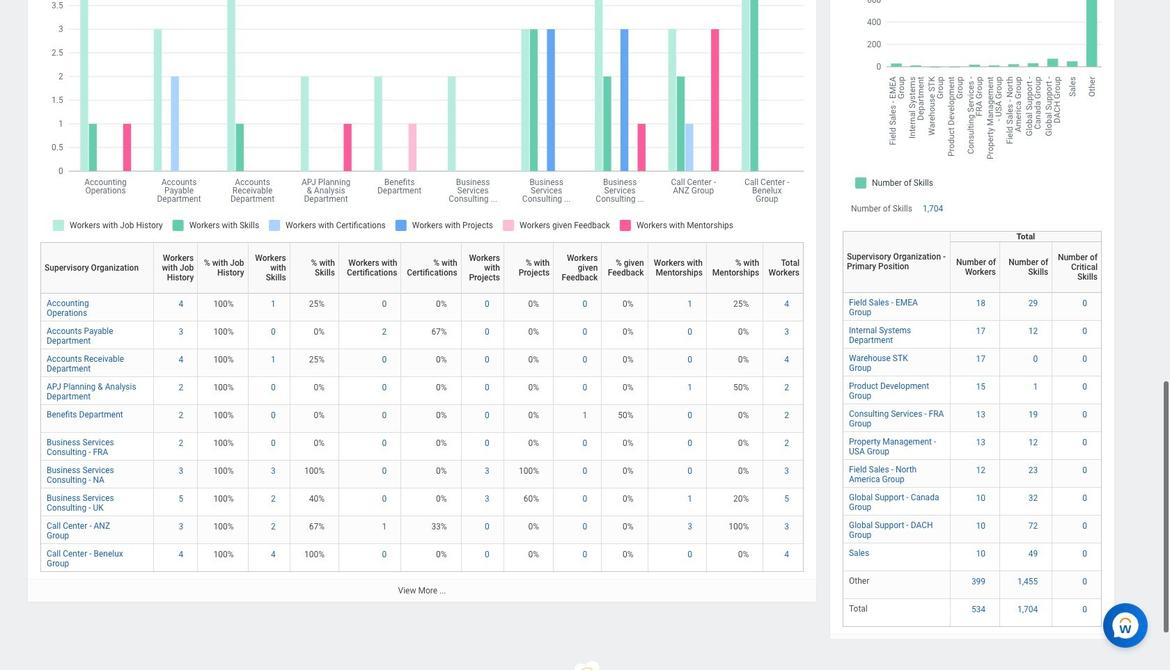 Task type: vqa. For each thing, say whether or not it's contained in the screenshot.
the Other element
yes



Task type: locate. For each thing, give the bounding box(es) containing it.
other element
[[849, 574, 870, 587]]

worker profile completeness element
[[28, 0, 817, 603]]



Task type: describe. For each thing, give the bounding box(es) containing it.
skills by organization element
[[831, 0, 1115, 658]]

total element
[[849, 602, 868, 614]]



